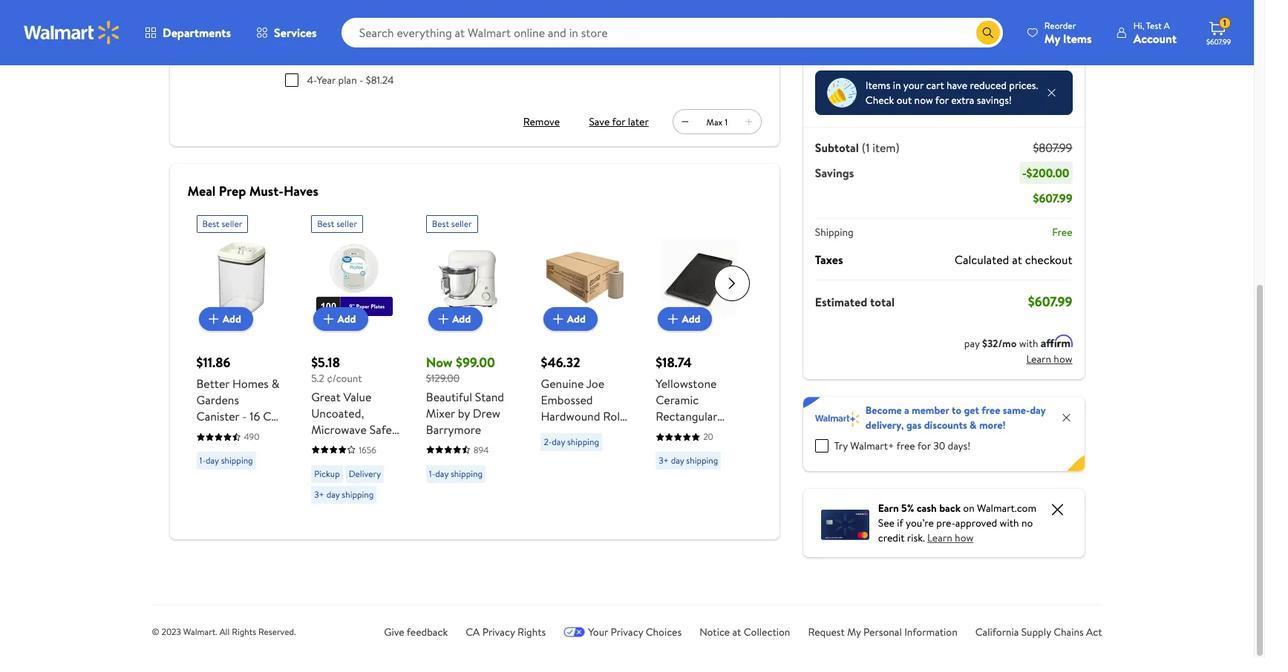Task type: locate. For each thing, give the bounding box(es) containing it.
0 vertical spatial 3+ day shipping
[[659, 454, 718, 467]]

add inside $5.18 group
[[337, 312, 356, 327]]

$32/mo
[[982, 336, 1017, 351]]

earn 5% cash back on walmart.com
[[878, 501, 1037, 516]]

add to cart image inside now $99.00 group
[[434, 310, 452, 328]]

learn how
[[1026, 352, 1073, 366], [928, 531, 974, 545]]

1 vertical spatial a
[[904, 403, 909, 418]]

privacy right ca
[[482, 625, 515, 640]]

0 horizontal spatial best
[[202, 218, 220, 230]]

checkout inside button
[[952, 35, 1000, 51]]

1 best seller from the left
[[202, 218, 242, 230]]

0 vertical spatial free
[[982, 403, 1000, 418]]

0 vertical spatial embossed
[[541, 392, 593, 408]]

0 horizontal spatial &
[[272, 376, 279, 392]]

1 horizontal spatial add to cart image
[[434, 310, 452, 328]]

3+ down 100
[[314, 488, 324, 501]]

best seller inside $5.18 group
[[317, 218, 357, 230]]

1- down flip-
[[199, 454, 206, 467]]

view details (only one option can be selected at a time.)
[[284, 11, 451, 42]]

best for $11.86
[[202, 218, 220, 230]]

at right calculated
[[1012, 251, 1022, 268]]

3+ down platter,
[[659, 454, 669, 467]]

day inside $18.74 group
[[671, 454, 684, 467]]

walmart+
[[850, 438, 894, 453]]

1 inside 1 $607.99
[[1223, 16, 1226, 29]]

2 add button from the left
[[314, 307, 368, 331]]

add button inside $5.18 group
[[314, 307, 368, 331]]

at right notice
[[733, 625, 741, 640]]

see
[[878, 516, 895, 531]]

now $99.00 group
[[426, 209, 514, 489]]

0 horizontal spatial to
[[938, 35, 949, 51]]

0 horizontal spatial privacy
[[482, 625, 515, 640]]

view
[[284, 11, 306, 26]]

7.88"
[[585, 425, 609, 441]]

add to cart image up "$46.32"
[[549, 310, 567, 328]]

1 horizontal spatial collection
[[744, 625, 790, 640]]

1 horizontal spatial 1
[[1223, 16, 1226, 29]]

add to cart image for delivery
[[320, 310, 337, 328]]

add to cart image up $18.74
[[664, 310, 682, 328]]

free down gas
[[897, 438, 915, 453]]

day
[[1030, 403, 1046, 418], [552, 436, 565, 448], [206, 454, 219, 467], [671, 454, 684, 467], [435, 467, 449, 480], [326, 488, 340, 501]]

$607.99
[[1207, 36, 1231, 47], [1033, 190, 1073, 206], [1028, 292, 1073, 311]]

walmart plus image
[[815, 412, 860, 427]]

1-day shipping down '894'
[[429, 467, 483, 480]]

for right save
[[612, 114, 626, 129]]

ft
[[564, 441, 575, 457]]

0 horizontal spatial add to cart image
[[320, 310, 337, 328]]

collection right notice
[[744, 625, 790, 640]]

how down affirm image
[[1054, 352, 1073, 366]]

flip-
[[196, 425, 219, 441]]

best inside $5.18 group
[[317, 218, 334, 230]]

4-
[[307, 73, 317, 88]]

0 vertical spatial collection
[[656, 441, 709, 457]]

1 horizontal spatial rights
[[517, 625, 546, 640]]

account
[[1134, 30, 1177, 46]]

0 vertical spatial how
[[1054, 352, 1073, 366]]

2 horizontal spatial seller
[[451, 218, 472, 230]]

2 privacy from the left
[[611, 625, 643, 640]]

$5.18
[[311, 353, 340, 372]]

your privacy choices link
[[564, 625, 682, 640]]

be
[[367, 30, 377, 42]]

my for personal
[[847, 625, 861, 640]]

savings
[[815, 164, 854, 181]]

1 horizontal spatial privacy
[[611, 625, 643, 640]]

1 horizontal spatial seller
[[336, 218, 357, 230]]

add inside now $99.00 group
[[452, 312, 471, 327]]

$46.32 genuine joe embossed hardwound roll towels - 7.88" x 350 ft - natural - absorbent, embossed - for restroom - 12 / carton
[[541, 353, 623, 523]]

checkout up reduced
[[952, 35, 1000, 51]]

1-day shipping
[[199, 454, 253, 467], [429, 467, 483, 480]]

0 vertical spatial 1
[[1223, 16, 1226, 29]]

free right get
[[982, 403, 1000, 418]]

2 add from the left
[[337, 312, 356, 327]]

a
[[423, 30, 427, 42], [904, 403, 909, 418]]

shipping
[[815, 225, 854, 239]]

1 horizontal spatial for
[[918, 438, 931, 453]]

1 vertical spatial to
[[952, 403, 962, 418]]

2 best seller from the left
[[317, 218, 357, 230]]

0 horizontal spatial 1-day shipping
[[199, 454, 253, 467]]

day inside now $99.00 group
[[435, 467, 449, 480]]

1 vertical spatial items
[[866, 78, 891, 92]]

chains
[[1054, 625, 1084, 640]]

shipping inside now $99.00 group
[[451, 467, 483, 480]]

$607.99 right account
[[1207, 36, 1231, 47]]

1 vertical spatial &
[[970, 418, 977, 433]]

haves
[[284, 182, 319, 200]]

add to cart image inside $11.86 group
[[205, 310, 223, 328]]

Try Walmart+ free for 30 days! checkbox
[[815, 439, 829, 453]]

0 vertical spatial checkout
[[952, 35, 1000, 51]]

1 add to cart image from the left
[[205, 310, 223, 328]]

1-day shipping down tite
[[199, 454, 253, 467]]

add up "$46.32"
[[567, 312, 586, 327]]

how down on
[[955, 531, 974, 545]]

1 add from the left
[[223, 312, 241, 327]]

to inside become a member to get free same-day delivery, gas discounts & more!
[[952, 403, 962, 418]]

a right the "become"
[[904, 403, 909, 418]]

add button up now
[[429, 307, 483, 331]]

carton
[[541, 506, 577, 523]]

drew
[[473, 405, 500, 421]]

a
[[1164, 19, 1170, 32]]

add button inside $46.32 group
[[543, 307, 598, 331]]

act
[[1086, 625, 1102, 640]]

0 horizontal spatial how
[[955, 531, 974, 545]]

rights right all
[[232, 626, 256, 638]]

$200.00
[[1027, 164, 1070, 181]]

storage
[[225, 441, 266, 457]]

1 vertical spatial learn
[[928, 531, 952, 545]]

3 seller from the left
[[451, 218, 472, 230]]

0 horizontal spatial checkout
[[952, 35, 1000, 51]]

0 horizontal spatial 1
[[725, 115, 728, 128]]

5 add button from the left
[[658, 307, 712, 331]]

learn right 'risk.'
[[928, 531, 952, 545]]

1 embossed from the top
[[541, 392, 593, 408]]

3+ day shipping down count on the bottom of page
[[314, 488, 374, 501]]

for right now
[[935, 92, 949, 107]]

privacy for ca
[[482, 625, 515, 640]]

Search search field
[[341, 18, 1003, 48]]

my inside the reorder my items
[[1045, 30, 1060, 46]]

2 seller from the left
[[336, 218, 357, 230]]

1 vertical spatial 1
[[725, 115, 728, 128]]

0 horizontal spatial 1-
[[199, 454, 206, 467]]

$607.99 up affirm image
[[1028, 292, 1073, 311]]

1 horizontal spatial &
[[970, 418, 977, 433]]

0 horizontal spatial seller
[[222, 218, 242, 230]]

0 horizontal spatial collection
[[656, 441, 709, 457]]

learn how down back
[[928, 531, 974, 545]]

0 horizontal spatial learn
[[928, 531, 952, 545]]

pay
[[964, 336, 980, 351]]

0 horizontal spatial 3+ day shipping
[[314, 488, 374, 501]]

save for later button
[[586, 110, 652, 134]]

day inside $11.86 group
[[206, 454, 219, 467]]

roll
[[603, 408, 623, 425]]

privacy right your
[[611, 625, 643, 640]]

3 add to cart image from the left
[[664, 310, 682, 328]]

give feedback
[[384, 625, 448, 640]]

collection down rectangular
[[656, 441, 709, 457]]

add button up the $11.86
[[199, 307, 253, 331]]

california supply chains act link
[[975, 625, 1102, 640]]

1 horizontal spatial free
[[982, 403, 1000, 418]]

you're
[[906, 516, 934, 531]]

1 add button from the left
[[199, 307, 253, 331]]

to left get
[[952, 403, 962, 418]]

5 add from the left
[[682, 312, 701, 327]]

how
[[1054, 352, 1073, 366], [955, 531, 974, 545]]

$46.32
[[541, 353, 580, 372]]

banner containing become a member to get free same-day delivery, gas discounts & more!
[[803, 397, 1084, 471]]

best inside $11.86 group
[[202, 218, 220, 230]]

add button for now $99.00 group
[[429, 307, 483, 331]]

1 horizontal spatial learn how
[[1026, 352, 1073, 366]]

0 horizontal spatial best seller
[[202, 218, 242, 230]]

add button up $18.74
[[658, 307, 712, 331]]

learn how down affirm image
[[1026, 352, 1073, 366]]

request my personal information
[[808, 625, 958, 640]]

give
[[384, 625, 404, 640]]

894
[[474, 444, 489, 456]]

$81.24
[[366, 73, 394, 88]]

add button for $11.86 group
[[199, 307, 253, 331]]

1 horizontal spatial add to cart image
[[549, 310, 567, 328]]

2 horizontal spatial add to cart image
[[664, 310, 682, 328]]

4 add from the left
[[567, 312, 586, 327]]

1 horizontal spatial checkout
[[1025, 251, 1073, 268]]

ca
[[466, 625, 480, 640]]

2 horizontal spatial for
[[935, 92, 949, 107]]

1 horizontal spatial items
[[1063, 30, 1092, 46]]

0 horizontal spatial rights
[[232, 626, 256, 638]]

one
[[308, 30, 322, 42]]

0 horizontal spatial my
[[847, 625, 861, 640]]

learn down affirm image
[[1026, 352, 1051, 366]]

day inside $46.32 group
[[552, 436, 565, 448]]

0 horizontal spatial at
[[413, 30, 421, 42]]

my right request
[[847, 625, 861, 640]]

- inside $11.86 better homes & gardens canister - 16 cup flip-tite square food storage container
[[242, 408, 247, 425]]

2 embossed from the top
[[541, 474, 593, 490]]

seller inside now $99.00 group
[[451, 218, 472, 230]]

homes
[[232, 376, 269, 392]]

$46.32 group
[[541, 209, 629, 523]]

1 horizontal spatial a
[[904, 403, 909, 418]]

3 best seller from the left
[[432, 218, 472, 230]]

my
[[1045, 30, 1060, 46], [847, 625, 861, 640]]

1 vertical spatial collection
[[744, 625, 790, 640]]

feedback
[[407, 625, 448, 640]]

with left no
[[1000, 516, 1019, 531]]

0 vertical spatial for
[[935, 92, 949, 107]]

1 vertical spatial how
[[955, 531, 974, 545]]

add button up $5.18
[[314, 307, 368, 331]]

for left 30
[[918, 438, 931, 453]]

1 vertical spatial embossed
[[541, 474, 593, 490]]

canister
[[196, 408, 239, 425]]

2 add to cart image from the left
[[434, 310, 452, 328]]

0 vertical spatial my
[[1045, 30, 1060, 46]]

reserved.
[[258, 626, 296, 638]]

items left in
[[866, 78, 891, 92]]

3 best from the left
[[432, 218, 449, 230]]

& right "homes"
[[272, 376, 279, 392]]

a inside view details (only one option can be selected at a time.)
[[423, 30, 427, 42]]

0 vertical spatial to
[[938, 35, 949, 51]]

decrease quantity dyson v15 detect absolute vacuum | iron/gold | new, current quantity 1 image
[[679, 116, 691, 128]]

later
[[628, 114, 649, 129]]

2 best from the left
[[317, 218, 334, 230]]

0 horizontal spatial for
[[612, 114, 626, 129]]

best seller inside $11.86 group
[[202, 218, 242, 230]]

0 horizontal spatial learn how
[[928, 531, 974, 545]]

banner
[[803, 397, 1084, 471]]

0 vertical spatial 3+
[[659, 454, 669, 467]]

1 horizontal spatial to
[[952, 403, 962, 418]]

1 vertical spatial my
[[847, 625, 861, 640]]

seller inside $11.86 group
[[222, 218, 242, 230]]

1 horizontal spatial 1-
[[429, 467, 435, 480]]

add to cart image inside $46.32 group
[[549, 310, 567, 328]]

(only
[[284, 30, 305, 42]]

rights left privacy choices icon
[[517, 625, 546, 640]]

request
[[808, 625, 845, 640]]

1 best from the left
[[202, 218, 220, 230]]

a inside become a member to get free same-day delivery, gas discounts & more!
[[904, 403, 909, 418]]

Walmart Site-Wide search field
[[341, 18, 1003, 48]]

1 privacy from the left
[[482, 625, 515, 640]]

0 horizontal spatial a
[[423, 30, 427, 42]]

add button inside now $99.00 group
[[429, 307, 483, 331]]

0 vertical spatial at
[[413, 30, 421, 42]]

1 vertical spatial with
[[1000, 516, 1019, 531]]

2 vertical spatial for
[[918, 438, 931, 453]]

embossed down ft
[[541, 474, 593, 490]]

best seller for $11.86
[[202, 218, 242, 230]]

add up $18.74
[[682, 312, 701, 327]]

3 add button from the left
[[429, 307, 483, 331]]

add to cart image up $5.18
[[320, 310, 337, 328]]

1 seller from the left
[[222, 218, 242, 230]]

0 horizontal spatial 3+
[[314, 488, 324, 501]]

$807.99
[[1033, 139, 1073, 156]]

1 vertical spatial 3+ day shipping
[[314, 488, 374, 501]]

collection inside $18.74 yellowstone ceramic rectangular platter, rip collection
[[656, 441, 709, 457]]

2 add to cart image from the left
[[549, 310, 567, 328]]

gas
[[907, 418, 922, 433]]

services
[[274, 25, 317, 41]]

ceramic
[[656, 392, 699, 408]]

1- down barrymore
[[429, 467, 435, 480]]

add to cart image inside $5.18 group
[[320, 310, 337, 328]]

2 vertical spatial at
[[733, 625, 741, 640]]

1 vertical spatial at
[[1012, 251, 1022, 268]]

reduced
[[970, 78, 1007, 92]]

1 horizontal spatial best
[[317, 218, 334, 230]]

1 right 'a'
[[1223, 16, 1226, 29]]

&
[[272, 376, 279, 392], [970, 418, 977, 433]]

0 vertical spatial &
[[272, 376, 279, 392]]

seller inside $5.18 group
[[336, 218, 357, 230]]

become
[[866, 403, 902, 418]]

add to cart image up the $11.86
[[205, 310, 223, 328]]

$11.86 group
[[196, 209, 285, 476]]

0 vertical spatial learn how
[[1026, 352, 1073, 366]]

a left time.)
[[423, 30, 427, 42]]

shipping inside $11.86 group
[[221, 454, 253, 467]]

1 horizontal spatial 1-day shipping
[[429, 467, 483, 480]]

3 add from the left
[[452, 312, 471, 327]]

1 horizontal spatial best seller
[[317, 218, 357, 230]]

affirm image
[[1041, 335, 1073, 347]]

$607.99 down $200.00
[[1033, 190, 1073, 206]]

add up $5.18
[[337, 312, 356, 327]]

2023
[[162, 626, 181, 638]]

with left affirm image
[[1019, 336, 1039, 351]]

add button up "$46.32"
[[543, 307, 598, 331]]

1 horizontal spatial 3+ day shipping
[[659, 454, 718, 467]]

0 horizontal spatial items
[[866, 78, 891, 92]]

add to cart image up now
[[434, 310, 452, 328]]

1 horizontal spatial at
[[733, 625, 741, 640]]

1-day shipping inside now $99.00 group
[[429, 467, 483, 480]]

capital one credit card image
[[821, 506, 869, 540]]

if
[[897, 516, 903, 531]]

3+ day shipping down 20
[[659, 454, 718, 467]]

0 horizontal spatial free
[[897, 438, 915, 453]]

checkout down free
[[1025, 251, 1073, 268]]

1 horizontal spatial my
[[1045, 30, 1060, 46]]

1 vertical spatial 3+
[[314, 488, 324, 501]]

1 horizontal spatial 3+
[[659, 454, 669, 467]]

add button inside $11.86 group
[[199, 307, 253, 331]]

add to cart image for add "button" within the $46.32 group
[[549, 310, 567, 328]]

2 horizontal spatial best seller
[[432, 218, 472, 230]]

items left hi,
[[1063, 30, 1092, 46]]

0 horizontal spatial add to cart image
[[205, 310, 223, 328]]

day inside $5.18 group
[[326, 488, 340, 501]]

add to cart image
[[205, 310, 223, 328], [549, 310, 567, 328]]

add up the $11.86
[[223, 312, 241, 327]]

1 vertical spatial for
[[612, 114, 626, 129]]

4-year plan - $81.24
[[307, 73, 394, 88]]

$18.74 yellowstone ceramic rectangular platter, rip collection
[[656, 353, 717, 457]]

2 horizontal spatial at
[[1012, 251, 1022, 268]]

add up the $99.00
[[452, 312, 471, 327]]

0 vertical spatial a
[[423, 30, 427, 42]]

2 horizontal spatial best
[[432, 218, 449, 230]]

1 $607.99
[[1207, 16, 1231, 47]]

my up close nudge icon
[[1045, 30, 1060, 46]]

1 add to cart image from the left
[[320, 310, 337, 328]]

1 horizontal spatial learn
[[1026, 352, 1051, 366]]

try
[[834, 438, 848, 453]]

value
[[343, 389, 372, 405]]

towels
[[541, 425, 575, 441]]

at for notice at collection
[[733, 625, 741, 640]]

to right continue
[[938, 35, 949, 51]]

best seller inside now $99.00 group
[[432, 218, 472, 230]]

add for now $99.00 group
[[452, 312, 471, 327]]

2-day shipping
[[544, 436, 599, 448]]

now
[[915, 92, 933, 107]]

at right selected
[[413, 30, 421, 42]]

add to cart image for 894
[[434, 310, 452, 328]]

add inside $11.86 group
[[223, 312, 241, 327]]

1 vertical spatial checkout
[[1025, 251, 1073, 268]]

1 right max
[[725, 115, 728, 128]]

to inside continue to checkout button
[[938, 35, 949, 51]]

& left more!
[[970, 418, 977, 433]]

embossed up towels
[[541, 392, 593, 408]]

4 add button from the left
[[543, 307, 598, 331]]

0 vertical spatial items
[[1063, 30, 1092, 46]]

checkout for continue to checkout
[[952, 35, 1000, 51]]

california supply chains act
[[975, 625, 1102, 640]]

add to cart image
[[320, 310, 337, 328], [434, 310, 452, 328], [664, 310, 682, 328]]

meal
[[187, 182, 216, 200]]

notice
[[700, 625, 730, 640]]



Task type: describe. For each thing, give the bounding box(es) containing it.
my for items
[[1045, 30, 1060, 46]]

continue to checkout button
[[815, 29, 1073, 58]]

become a member to get free same-day delivery, gas discounts & more!
[[866, 403, 1046, 433]]

at inside view details (only one option can be selected at a time.)
[[413, 30, 421, 42]]

add inside $18.74 group
[[682, 312, 701, 327]]

best seller for $5.18
[[317, 218, 357, 230]]

3+ inside $18.74 group
[[659, 454, 669, 467]]

x
[[612, 425, 619, 441]]

total
[[870, 293, 895, 310]]

cart
[[926, 78, 944, 92]]

$5.18 5.2 ¢/count great value uncoated, microwave safe, disposable paper plates, 9", white, 100 count
[[311, 353, 399, 487]]

now $99.00 $129.00 beautiful stand mixer by drew barrymore
[[426, 353, 504, 438]]

0 vertical spatial learn
[[1026, 352, 1051, 366]]

$99.00
[[456, 353, 495, 372]]

container
[[196, 457, 248, 474]]

hi, test a account
[[1134, 19, 1177, 46]]

shipping inside $46.32 group
[[567, 436, 599, 448]]

count
[[332, 470, 364, 487]]

absorbent,
[[548, 457, 605, 474]]

add to cart image inside $18.74 group
[[664, 310, 682, 328]]

natural
[[585, 441, 623, 457]]

ca privacy rights link
[[466, 625, 546, 640]]

dismiss capital one banner image
[[1049, 501, 1067, 519]]

increase quantity dyson v15 detect absolute vacuum | iron/gold | new, current quantity 1 image
[[743, 116, 755, 128]]

2 vertical spatial $607.99
[[1028, 292, 1073, 311]]

1-day shipping inside $11.86 group
[[199, 454, 253, 467]]

extra
[[951, 92, 975, 107]]

remove
[[523, 114, 560, 129]]

close walmart plus section image
[[1061, 412, 1073, 424]]

best for $5.18
[[317, 218, 334, 230]]

departments
[[163, 25, 231, 41]]

for inside banner
[[918, 438, 931, 453]]

notice at collection
[[700, 625, 790, 640]]

¢/count
[[327, 371, 362, 386]]

restroom
[[541, 490, 591, 506]]

test
[[1146, 19, 1162, 32]]

items in your cart have reduced prices. check out now for extra savings!
[[866, 78, 1038, 107]]

1- inside $11.86 group
[[199, 454, 206, 467]]

3+ inside $5.18 group
[[314, 488, 324, 501]]

add for $5.18 group
[[337, 312, 356, 327]]

5%
[[901, 501, 914, 516]]

yellowstone
[[656, 376, 717, 392]]

for
[[603, 474, 621, 490]]

0 vertical spatial $607.99
[[1207, 36, 1231, 47]]

meal prep must-haves
[[187, 182, 319, 200]]

genuine
[[541, 376, 584, 392]]

approved
[[956, 516, 997, 531]]

$18.74 group
[[656, 209, 744, 476]]

reduced price image
[[827, 78, 857, 107]]

© 2023 walmart. all rights reserved.
[[152, 626, 296, 638]]

for inside save for later button
[[612, 114, 626, 129]]

white,
[[363, 454, 396, 470]]

at for calculated at checkout
[[1012, 251, 1022, 268]]

seller for $5.18
[[336, 218, 357, 230]]

free
[[1052, 225, 1073, 239]]

privacy for your
[[611, 625, 643, 640]]

prep
[[219, 182, 246, 200]]

9",
[[348, 454, 360, 470]]

items inside the reorder my items
[[1063, 30, 1092, 46]]

& inside become a member to get free same-day delivery, gas discounts & more!
[[970, 418, 977, 433]]

same-
[[1003, 403, 1030, 418]]

3+ day shipping inside $18.74 group
[[659, 454, 718, 467]]

walmart image
[[24, 21, 120, 45]]

better
[[196, 376, 230, 392]]

1 vertical spatial learn how
[[928, 531, 974, 545]]

view details button
[[284, 11, 338, 26]]

/
[[615, 490, 619, 506]]

©
[[152, 626, 159, 638]]

cup
[[263, 408, 284, 425]]

your privacy choices
[[588, 625, 682, 640]]

estimated
[[815, 293, 867, 310]]

member
[[912, 403, 949, 418]]

calculated
[[955, 251, 1009, 268]]

continue to checkout
[[888, 35, 1000, 51]]

add to cart image for add "button" inside the $11.86 group
[[205, 310, 223, 328]]

discounts
[[924, 418, 967, 433]]

your
[[588, 625, 608, 640]]

year
[[317, 73, 336, 88]]

free inside become a member to get free same-day delivery, gas discounts & more!
[[982, 403, 1000, 418]]

max 1
[[707, 115, 728, 128]]

search icon image
[[982, 27, 994, 39]]

-$200.00
[[1022, 164, 1070, 181]]

selected
[[379, 30, 411, 42]]

1 horizontal spatial how
[[1054, 352, 1073, 366]]

shipping inside $18.74 group
[[686, 454, 718, 467]]

rip
[[696, 425, 713, 441]]

cash
[[917, 501, 937, 516]]

have
[[947, 78, 968, 92]]

1- inside now $99.00 group
[[429, 467, 435, 480]]

3+ day shipping inside $5.18 group
[[314, 488, 374, 501]]

delivery,
[[866, 418, 904, 433]]

savings!
[[977, 92, 1012, 107]]

1 vertical spatial $607.99
[[1033, 190, 1073, 206]]

save for later
[[589, 114, 649, 129]]

1656
[[359, 444, 376, 456]]

seller for $11.86
[[222, 218, 242, 230]]

with inside see if you're pre-approved with no credit risk.
[[1000, 516, 1019, 531]]

best inside now $99.00 group
[[432, 218, 449, 230]]

beautiful
[[426, 389, 472, 405]]

hi,
[[1134, 19, 1144, 32]]

$11.86 better homes & gardens canister - 16 cup flip-tite square food storage container
[[196, 353, 284, 474]]

for inside items in your cart have reduced prices. check out now for extra savings!
[[935, 92, 949, 107]]

on
[[963, 501, 975, 516]]

pre-
[[937, 516, 956, 531]]

day inside become a member to get free same-day delivery, gas discounts & more!
[[1030, 403, 1046, 418]]

12
[[602, 490, 612, 506]]

now
[[426, 353, 453, 372]]

estimated total
[[815, 293, 895, 310]]

microwave
[[311, 421, 367, 438]]

0 vertical spatial with
[[1019, 336, 1039, 351]]

add for $11.86 group
[[223, 312, 241, 327]]

disposable
[[311, 438, 367, 454]]

give feedback button
[[384, 625, 448, 640]]

walmart.com
[[977, 501, 1037, 516]]

1 vertical spatial free
[[897, 438, 915, 453]]

$5.18 group
[[311, 209, 399, 510]]

20
[[703, 431, 713, 443]]

can
[[351, 30, 365, 42]]

4-Year plan - $81.24 checkbox
[[285, 74, 298, 87]]

subtotal
[[815, 139, 859, 156]]

add inside $46.32 group
[[567, 312, 586, 327]]

add button inside $18.74 group
[[658, 307, 712, 331]]

back
[[939, 501, 961, 516]]

see if you're pre-approved with no credit risk.
[[878, 516, 1033, 545]]

privacy choices icon image
[[564, 627, 585, 637]]

$18.74
[[656, 353, 692, 372]]

checkout for calculated at checkout
[[1025, 251, 1073, 268]]

plan
[[338, 73, 357, 88]]

add button for $5.18 group
[[314, 307, 368, 331]]

taxes
[[815, 251, 843, 268]]

square
[[241, 425, 277, 441]]

close nudge image
[[1046, 87, 1058, 98]]

services button
[[244, 15, 329, 50]]

barrymore
[[426, 421, 481, 438]]

supply
[[1022, 625, 1051, 640]]

shipping inside $5.18 group
[[342, 488, 374, 501]]

& inside $11.86 better homes & gardens canister - 16 cup flip-tite square food storage container
[[272, 376, 279, 392]]

next slide for horizontalscrollerrecommendations list image
[[714, 266, 750, 301]]

items inside items in your cart have reduced prices. check out now for extra savings!
[[866, 78, 891, 92]]



Task type: vqa. For each thing, say whether or not it's contained in the screenshot.
left for
yes



